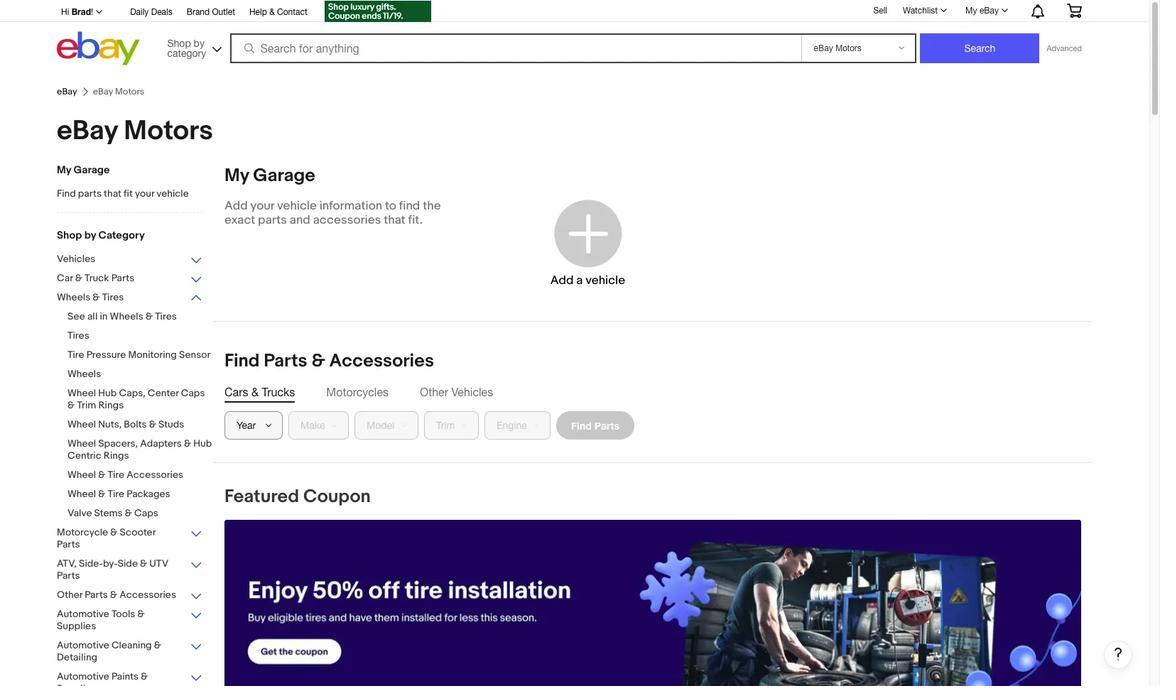 Task type: locate. For each thing, give the bounding box(es) containing it.
accessories
[[329, 350, 434, 372], [127, 469, 183, 481], [119, 589, 176, 601]]

vehicles car & truck parts wheels & tires see all in wheels & tires tires tire pressure monitoring sensor wheels wheel hub caps, center caps & trim rings wheel nuts, bolts & studs wheel spacers, adapters & hub centric rings wheel & tire accessories wheel & tire packages valve stems & caps motorcycle & scooter parts atv, side-by-side & utv parts other parts & accessories automotive tools & supplies automotive cleaning & detailing automotive paints & supplies
[[57, 253, 212, 686]]

2 vertical spatial tire
[[108, 488, 124, 500]]

vehicle for add your vehicle information to find the exact parts and accessories that fit.
[[277, 199, 317, 213]]

my garage up find parts that fit your vehicle
[[57, 163, 110, 177]]

by inside shop by category
[[194, 37, 205, 49]]

that inside add your vehicle information to find the exact parts and accessories that fit.
[[384, 213, 406, 227]]

outlet
[[212, 7, 235, 17]]

0 vertical spatial automotive
[[57, 608, 109, 620]]

wheel down centric
[[67, 469, 96, 481]]

centric
[[67, 450, 101, 462]]

0 vertical spatial add
[[225, 199, 248, 213]]

garage up find parts that fit your vehicle
[[74, 163, 110, 177]]

my ebay
[[966, 6, 999, 16]]

0 vertical spatial wheels
[[57, 291, 90, 303]]

1 vertical spatial tire
[[108, 469, 124, 481]]

1 automotive from the top
[[57, 608, 109, 620]]

1 horizontal spatial your
[[250, 199, 274, 213]]

2 horizontal spatial find
[[571, 420, 592, 432]]

0 vertical spatial supplies
[[57, 620, 96, 632]]

shop inside shop by category
[[167, 37, 191, 49]]

studs
[[158, 418, 184, 431]]

parts
[[78, 188, 102, 200], [258, 213, 287, 227]]

add left 'a'
[[550, 273, 574, 287]]

0 vertical spatial vehicles
[[57, 253, 95, 265]]

wheel up valve on the bottom left of page
[[67, 488, 96, 500]]

wheels down pressure
[[67, 368, 101, 380]]

supplies up detailing
[[57, 620, 96, 632]]

fit.
[[408, 213, 423, 227]]

information
[[319, 199, 382, 213]]

0 horizontal spatial find
[[57, 188, 76, 200]]

0 horizontal spatial caps
[[134, 507, 158, 519]]

that
[[104, 188, 121, 200], [384, 213, 406, 227]]

accessories up packages
[[127, 469, 183, 481]]

0 vertical spatial parts
[[78, 188, 102, 200]]

0 vertical spatial accessories
[[329, 350, 434, 372]]

by-
[[103, 558, 118, 570]]

!
[[91, 7, 93, 17]]

automotive left tools
[[57, 608, 109, 620]]

vehicle right 'a'
[[586, 273, 625, 287]]

brand outlet
[[187, 7, 235, 17]]

featured
[[225, 486, 299, 508]]

0 horizontal spatial by
[[84, 229, 96, 242]]

vehicle right fit
[[157, 188, 189, 200]]

tire pressure monitoring sensor link
[[67, 349, 213, 362]]

2 vertical spatial automotive
[[57, 671, 109, 683]]

find parts
[[571, 420, 619, 432]]

enjoy 50% off tire installation image
[[225, 520, 1081, 686]]

my garage
[[57, 163, 110, 177], [225, 165, 315, 187]]

caps down packages
[[134, 507, 158, 519]]

wheel left spacers,
[[67, 438, 96, 450]]

other
[[420, 386, 448, 399], [57, 589, 83, 601]]

hub right adapters
[[193, 438, 212, 450]]

0 horizontal spatial that
[[104, 188, 121, 200]]

None submit
[[920, 33, 1040, 63]]

vehicles button
[[57, 253, 202, 266]]

hub right trim
[[98, 387, 117, 399]]

wheel down pressure
[[67, 387, 96, 399]]

side
[[118, 558, 138, 570]]

5 wheel from the top
[[67, 488, 96, 500]]

1 vertical spatial by
[[84, 229, 96, 242]]

1 vertical spatial tires
[[155, 310, 177, 323]]

that left fit.
[[384, 213, 406, 227]]

the
[[423, 199, 441, 213]]

add for add a vehicle
[[550, 273, 574, 287]]

1 vertical spatial other
[[57, 589, 83, 601]]

watchlist
[[903, 6, 938, 16]]

your left and
[[250, 199, 274, 213]]

my right watchlist link
[[966, 6, 977, 16]]

hi
[[61, 7, 69, 17]]

3 automotive from the top
[[57, 671, 109, 683]]

side-
[[79, 558, 103, 570]]

tires up tires link
[[155, 310, 177, 323]]

parts inside find parts button
[[594, 420, 619, 432]]

add inside add your vehicle information to find the exact parts and accessories that fit.
[[225, 199, 248, 213]]

0 horizontal spatial vehicles
[[57, 253, 95, 265]]

accessories up the motorcycles
[[329, 350, 434, 372]]

shop by category banner
[[53, 0, 1093, 69]]

None text field
[[225, 520, 1081, 686]]

ebay
[[980, 6, 999, 16], [57, 86, 77, 97], [57, 114, 118, 148]]

1 horizontal spatial caps
[[181, 387, 205, 399]]

1 horizontal spatial that
[[384, 213, 406, 227]]

1 vertical spatial vehicles
[[451, 386, 493, 399]]

0 horizontal spatial hub
[[98, 387, 117, 399]]

my garage up exact
[[225, 165, 315, 187]]

1 vertical spatial parts
[[258, 213, 287, 227]]

2 supplies from the top
[[57, 683, 96, 686]]

that left fit
[[104, 188, 121, 200]]

1 horizontal spatial by
[[194, 37, 205, 49]]

by left category
[[84, 229, 96, 242]]

add a vehicle button
[[500, 179, 676, 307]]

wheel down trim
[[67, 418, 96, 431]]

find parts that fit your vehicle
[[57, 188, 189, 200]]

rings
[[98, 399, 124, 411], [104, 450, 129, 462]]

0 vertical spatial tires
[[102, 291, 124, 303]]

2 horizontal spatial vehicle
[[586, 273, 625, 287]]

parts left fit
[[78, 188, 102, 200]]

by for category
[[84, 229, 96, 242]]

1 horizontal spatial find
[[225, 350, 260, 372]]

add inside button
[[550, 273, 574, 287]]

wheel & tire packages link
[[67, 488, 213, 502]]

shop up car
[[57, 229, 82, 242]]

hi brad !
[[61, 6, 93, 17]]

wheels
[[57, 291, 90, 303], [110, 310, 143, 323], [67, 368, 101, 380]]

pressure
[[86, 349, 126, 361]]

0 vertical spatial shop
[[167, 37, 191, 49]]

1 vertical spatial shop
[[57, 229, 82, 242]]

2 vertical spatial tires
[[67, 330, 89, 342]]

rings up wheel & tire accessories link
[[104, 450, 129, 462]]

find inside find parts button
[[571, 420, 592, 432]]

parts left and
[[258, 213, 287, 227]]

and
[[290, 213, 310, 227]]

find inside find parts that fit your vehicle link
[[57, 188, 76, 200]]

2 automotive from the top
[[57, 639, 109, 651]]

tire left pressure
[[67, 349, 84, 361]]

a
[[576, 273, 583, 287]]

wheels up see
[[57, 291, 90, 303]]

in
[[100, 310, 108, 323]]

help & contact link
[[249, 5, 307, 21]]

spacers,
[[98, 438, 138, 450]]

nuts,
[[98, 418, 122, 431]]

scooter
[[120, 526, 156, 539]]

ebay inside account navigation
[[980, 6, 999, 16]]

automotive down detailing
[[57, 671, 109, 683]]

0 horizontal spatial shop
[[57, 229, 82, 242]]

2 vertical spatial wheels
[[67, 368, 101, 380]]

get the coupon image
[[324, 1, 431, 22]]

your
[[135, 188, 154, 200], [250, 199, 274, 213]]

1 vertical spatial supplies
[[57, 683, 96, 686]]

2 horizontal spatial my
[[966, 6, 977, 16]]

by
[[194, 37, 205, 49], [84, 229, 96, 242]]

by down brand
[[194, 37, 205, 49]]

&
[[269, 7, 275, 17], [75, 272, 82, 284], [93, 291, 100, 303], [146, 310, 153, 323], [311, 350, 325, 372], [251, 386, 259, 399], [67, 399, 75, 411], [149, 418, 156, 431], [184, 438, 191, 450], [98, 469, 105, 481], [98, 488, 105, 500], [125, 507, 132, 519], [110, 526, 117, 539], [140, 558, 147, 570], [110, 589, 117, 601], [137, 608, 145, 620], [154, 639, 161, 651], [141, 671, 148, 683]]

1 horizontal spatial shop
[[167, 37, 191, 49]]

sell link
[[867, 5, 894, 15]]

0 vertical spatial rings
[[98, 399, 124, 411]]

1 vertical spatial automotive
[[57, 639, 109, 651]]

0 horizontal spatial parts
[[78, 188, 102, 200]]

1 horizontal spatial vehicle
[[277, 199, 317, 213]]

wheels down wheels & tires dropdown button
[[110, 310, 143, 323]]

2 vertical spatial ebay
[[57, 114, 118, 148]]

2 vertical spatial find
[[571, 420, 592, 432]]

caps right the center
[[181, 387, 205, 399]]

vehicle left information
[[277, 199, 317, 213]]

add your vehicle information to find the exact parts and accessories that fit.
[[225, 199, 441, 227]]

car & truck parts button
[[57, 272, 202, 286]]

vehicle inside add your vehicle information to find the exact parts and accessories that fit.
[[277, 199, 317, 213]]

2 vertical spatial accessories
[[119, 589, 176, 601]]

0 vertical spatial by
[[194, 37, 205, 49]]

0 horizontal spatial add
[[225, 199, 248, 213]]

automotive left cleaning
[[57, 639, 109, 651]]

hub
[[98, 387, 117, 399], [193, 438, 212, 450]]

tires up in
[[102, 291, 124, 303]]

main content
[[213, 165, 1132, 686]]

garage up and
[[253, 165, 315, 187]]

accessories down atv, side-by-side & utv parts 'dropdown button'
[[119, 589, 176, 601]]

shop down deals
[[167, 37, 191, 49]]

& inside account navigation
[[269, 7, 275, 17]]

my up find parts that fit your vehicle
[[57, 163, 71, 177]]

tire down spacers,
[[108, 469, 124, 481]]

supplies down detailing
[[57, 683, 96, 686]]

vehicle inside button
[[586, 273, 625, 287]]

1 horizontal spatial add
[[550, 273, 574, 287]]

1 vertical spatial hub
[[193, 438, 212, 450]]

find for find parts
[[571, 420, 592, 432]]

featured coupon
[[225, 486, 371, 508]]

atv,
[[57, 558, 77, 570]]

1 vertical spatial add
[[550, 273, 574, 287]]

vehicles inside vehicles car & truck parts wheels & tires see all in wheels & tires tires tire pressure monitoring sensor wheels wheel hub caps, center caps & trim rings wheel nuts, bolts & studs wheel spacers, adapters & hub centric rings wheel & tire accessories wheel & tire packages valve stems & caps motorcycle & scooter parts atv, side-by-side & utv parts other parts & accessories automotive tools & supplies automotive cleaning & detailing automotive paints & supplies
[[57, 253, 95, 265]]

1 vertical spatial ebay
[[57, 86, 77, 97]]

0 vertical spatial find
[[57, 188, 76, 200]]

wheels link
[[67, 368, 213, 382]]

bolts
[[124, 418, 147, 431]]

rings up nuts, at the left of page
[[98, 399, 124, 411]]

1 horizontal spatial parts
[[258, 213, 287, 227]]

see all in wheels & tires link
[[67, 310, 213, 324]]

1 horizontal spatial other
[[420, 386, 448, 399]]

tires down see
[[67, 330, 89, 342]]

caps
[[181, 387, 205, 399], [134, 507, 158, 519]]

0 horizontal spatial tires
[[67, 330, 89, 342]]

wheel nuts, bolts & studs link
[[67, 418, 213, 432]]

0 horizontal spatial my
[[57, 163, 71, 177]]

tab list
[[225, 384, 1081, 400]]

1 horizontal spatial garage
[[253, 165, 315, 187]]

1 horizontal spatial my
[[225, 165, 249, 187]]

1 vertical spatial find
[[225, 350, 260, 372]]

1 vertical spatial that
[[384, 213, 406, 227]]

wheel
[[67, 387, 96, 399], [67, 418, 96, 431], [67, 438, 96, 450], [67, 469, 96, 481], [67, 488, 96, 500]]

your right fit
[[135, 188, 154, 200]]

adapters
[[140, 438, 182, 450]]

supplies
[[57, 620, 96, 632], [57, 683, 96, 686]]

add left and
[[225, 199, 248, 213]]

my up exact
[[225, 165, 249, 187]]

0 horizontal spatial other
[[57, 589, 83, 601]]

tire up stems
[[108, 488, 124, 500]]

0 vertical spatial ebay
[[980, 6, 999, 16]]

shop for shop by category
[[167, 37, 191, 49]]

add
[[225, 199, 248, 213], [550, 273, 574, 287]]

1 horizontal spatial hub
[[193, 438, 212, 450]]

garage inside main content
[[253, 165, 315, 187]]

deals
[[151, 7, 172, 17]]

my inside main content
[[225, 165, 249, 187]]

0 vertical spatial other
[[420, 386, 448, 399]]



Task type: describe. For each thing, give the bounding box(es) containing it.
valve stems & caps link
[[67, 507, 213, 521]]

your inside add your vehicle information to find the exact parts and accessories that fit.
[[250, 199, 274, 213]]

0 horizontal spatial vehicle
[[157, 188, 189, 200]]

3 wheel from the top
[[67, 438, 96, 450]]

atv, side-by-side & utv parts button
[[57, 558, 202, 583]]

accessories
[[313, 213, 381, 227]]

add for add your vehicle information to find the exact parts and accessories that fit.
[[225, 199, 248, 213]]

shop by category button
[[161, 32, 225, 62]]

vehicle for add a vehicle
[[586, 273, 625, 287]]

add a vehicle image
[[551, 196, 625, 270]]

shop by category
[[57, 229, 145, 242]]

none text field inside main content
[[225, 520, 1081, 686]]

category
[[98, 229, 145, 242]]

2 horizontal spatial tires
[[155, 310, 177, 323]]

find for find parts & accessories
[[225, 350, 260, 372]]

category
[[167, 47, 206, 59]]

packages
[[127, 488, 170, 500]]

accessories inside main content
[[329, 350, 434, 372]]

trucks
[[262, 386, 295, 399]]

utv
[[149, 558, 168, 570]]

paints
[[111, 671, 139, 683]]

1 vertical spatial wheels
[[110, 310, 143, 323]]

other inside vehicles car & truck parts wheels & tires see all in wheels & tires tires tire pressure monitoring sensor wheels wheel hub caps, center caps & trim rings wheel nuts, bolts & studs wheel spacers, adapters & hub centric rings wheel & tire accessories wheel & tire packages valve stems & caps motorcycle & scooter parts atv, side-by-side & utv parts other parts & accessories automotive tools & supplies automotive cleaning & detailing automotive paints & supplies
[[57, 589, 83, 601]]

daily deals
[[130, 7, 172, 17]]

ebay motors
[[57, 114, 213, 148]]

brad
[[72, 6, 91, 17]]

coupon
[[303, 486, 371, 508]]

1 horizontal spatial my garage
[[225, 165, 315, 187]]

1 supplies from the top
[[57, 620, 96, 632]]

4 wheel from the top
[[67, 469, 96, 481]]

none submit inside the shop by category banner
[[920, 33, 1040, 63]]

fit
[[124, 188, 133, 200]]

help & contact
[[249, 7, 307, 17]]

your shopping cart image
[[1066, 4, 1083, 18]]

automotive paints & supplies button
[[57, 671, 202, 686]]

monitoring
[[128, 349, 177, 361]]

find
[[399, 199, 420, 213]]

ebay link
[[57, 86, 77, 97]]

shop for shop by category
[[57, 229, 82, 242]]

help, opens dialogs image
[[1111, 647, 1125, 661]]

tools
[[111, 608, 135, 620]]

1 vertical spatial caps
[[134, 507, 158, 519]]

0 horizontal spatial my garage
[[57, 163, 110, 177]]

1 horizontal spatial tires
[[102, 291, 124, 303]]

find parts button
[[556, 411, 634, 440]]

1 horizontal spatial vehicles
[[451, 386, 493, 399]]

cleaning
[[111, 639, 152, 651]]

ebay for ebay
[[57, 86, 77, 97]]

1 vertical spatial rings
[[104, 450, 129, 462]]

my inside account navigation
[[966, 6, 977, 16]]

brand
[[187, 7, 210, 17]]

motorcycle
[[57, 526, 108, 539]]

1 wheel from the top
[[67, 387, 96, 399]]

0 horizontal spatial your
[[135, 188, 154, 200]]

truck
[[84, 272, 109, 284]]

account navigation
[[53, 0, 1093, 24]]

contact
[[277, 7, 307, 17]]

0 vertical spatial that
[[104, 188, 121, 200]]

cars & trucks
[[225, 386, 295, 399]]

wheel spacers, adapters & hub centric rings link
[[67, 438, 213, 463]]

daily deals link
[[130, 5, 172, 21]]

& inside tab list
[[251, 386, 259, 399]]

by for category
[[194, 37, 205, 49]]

find for find parts that fit your vehicle
[[57, 188, 76, 200]]

exact
[[225, 213, 255, 227]]

0 vertical spatial tire
[[67, 349, 84, 361]]

tires link
[[67, 330, 213, 343]]

center
[[148, 387, 179, 399]]

tab list containing cars & trucks
[[225, 384, 1081, 400]]

advanced
[[1047, 44, 1082, 53]]

ebay for ebay motors
[[57, 114, 118, 148]]

motorcycle & scooter parts button
[[57, 526, 202, 552]]

parts inside find parts that fit your vehicle link
[[78, 188, 102, 200]]

automotive tools & supplies button
[[57, 608, 202, 634]]

0 vertical spatial hub
[[98, 387, 117, 399]]

other inside tab list
[[420, 386, 448, 399]]

sensor
[[179, 349, 210, 361]]

other parts & accessories button
[[57, 589, 202, 602]]

brand outlet link
[[187, 5, 235, 21]]

valve
[[67, 507, 92, 519]]

watchlist link
[[895, 2, 953, 19]]

cars
[[225, 386, 248, 399]]

2 wheel from the top
[[67, 418, 96, 431]]

parts inside add your vehicle information to find the exact parts and accessories that fit.
[[258, 213, 287, 227]]

1 vertical spatial accessories
[[127, 469, 183, 481]]

find parts & accessories
[[225, 350, 434, 372]]

0 horizontal spatial garage
[[74, 163, 110, 177]]

automotive cleaning & detailing button
[[57, 639, 202, 665]]

find parts that fit your vehicle link
[[57, 188, 202, 201]]

shop by category
[[167, 37, 206, 59]]

other vehicles
[[420, 386, 493, 399]]

wheel & tire accessories link
[[67, 469, 213, 482]]

sell
[[873, 5, 887, 15]]

motors
[[124, 114, 213, 148]]

help
[[249, 7, 267, 17]]

to
[[385, 199, 396, 213]]

Search for anything text field
[[232, 35, 799, 62]]

stems
[[94, 507, 123, 519]]

advanced link
[[1040, 34, 1089, 63]]

car
[[57, 272, 73, 284]]

all
[[87, 310, 98, 323]]

wheels & tires button
[[57, 291, 202, 305]]

add a vehicle
[[550, 273, 625, 287]]

daily
[[130, 7, 149, 17]]

caps,
[[119, 387, 145, 399]]

0 vertical spatial caps
[[181, 387, 205, 399]]

main content containing my garage
[[213, 165, 1132, 686]]

wheel hub caps, center caps & trim rings link
[[67, 387, 213, 413]]

motorcycles
[[326, 386, 389, 399]]

trim
[[77, 399, 96, 411]]

see
[[67, 310, 85, 323]]



Task type: vqa. For each thing, say whether or not it's contained in the screenshot.
top THE HUB
yes



